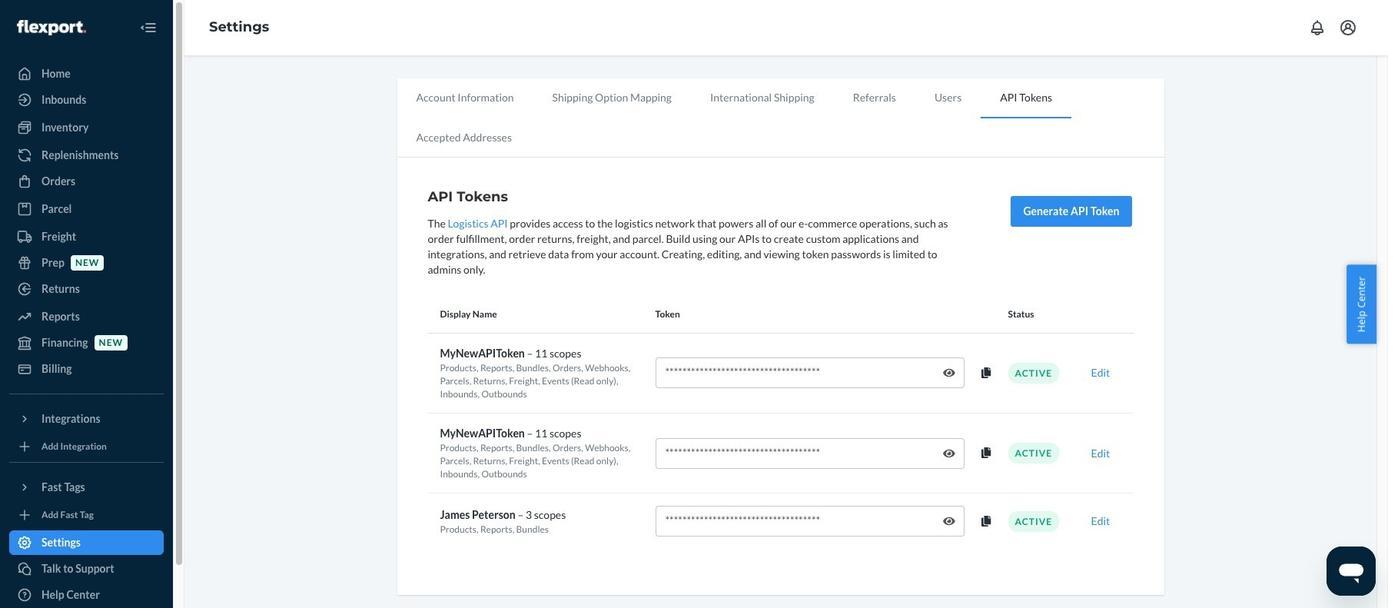 Task type: locate. For each thing, give the bounding box(es) containing it.
tab
[[397, 78, 533, 117], [533, 78, 691, 117], [691, 78, 834, 117], [834, 78, 915, 117], [915, 78, 981, 117], [981, 78, 1072, 118], [397, 118, 531, 157]]

1 vertical spatial eye image
[[943, 516, 955, 527]]

open notifications image
[[1308, 18, 1327, 37]]

1 eye image from the top
[[943, 368, 955, 378]]

1 vertical spatial copy image
[[982, 516, 991, 527]]

eye image down eye image
[[943, 516, 955, 527]]

eye image
[[943, 448, 955, 459]]

open account menu image
[[1339, 18, 1357, 37]]

copy image
[[982, 367, 991, 378]]

0 vertical spatial eye image
[[943, 368, 955, 378]]

2 eye image from the top
[[943, 516, 955, 527]]

copy image
[[982, 448, 991, 458], [982, 516, 991, 527]]

eye image left copy icon
[[943, 368, 955, 378]]

0 vertical spatial copy image
[[982, 448, 991, 458]]

tab list
[[397, 78, 1164, 158]]

eye image
[[943, 368, 955, 378], [943, 516, 955, 527]]



Task type: describe. For each thing, give the bounding box(es) containing it.
eye image for first copy image from the bottom of the page
[[943, 516, 955, 527]]

2 copy image from the top
[[982, 516, 991, 527]]

eye image for copy icon
[[943, 368, 955, 378]]

1 copy image from the top
[[982, 448, 991, 458]]

flexport logo image
[[17, 20, 86, 35]]

close navigation image
[[139, 18, 158, 37]]



Task type: vqa. For each thing, say whether or not it's contained in the screenshot.
the topmost copy Icon
yes



